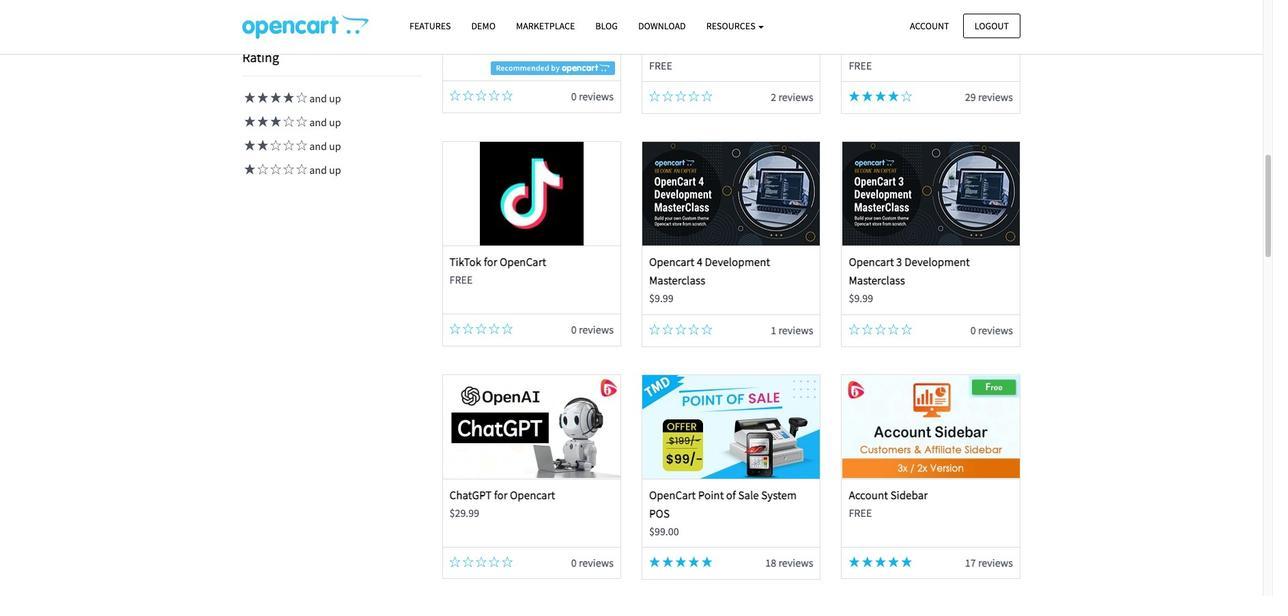 Task type: vqa. For each thing, say whether or not it's contained in the screenshot.


Task type: describe. For each thing, give the bounding box(es) containing it.
masterclass for 4
[[649, 273, 705, 288]]

$9.99 for opencart 3 development masterclass
[[849, 292, 873, 305]]

opencart 4 development masterclass image
[[643, 142, 820, 246]]

and for third and up link from the bottom
[[309, 116, 327, 129]]

razorpay (opencart 4.x.x) link
[[450, 21, 575, 36]]

chatgpt for opencart link
[[450, 488, 555, 503]]

opencart 4 development masterclass link
[[649, 255, 770, 288]]

and for first and up link from the top of the page
[[309, 92, 327, 105]]

opayo uk & ireland (formerly sage pay) free
[[649, 21, 791, 72]]

point
[[698, 488, 724, 503]]

opencart point of sale system pos $99.00
[[649, 488, 797, 539]]

logout link
[[963, 13, 1021, 38]]

3 and up from the top
[[307, 140, 341, 153]]

&
[[700, 21, 707, 36]]

free inside razorpay (opencart 4.x.x) free
[[450, 40, 473, 54]]

uk
[[683, 21, 697, 36]]

tiktok for opencart image
[[443, 142, 620, 246]]

1 and up link from the top
[[242, 92, 341, 105]]

3 and up link from the top
[[242, 140, 341, 153]]

features
[[410, 20, 451, 32]]

demo link
[[461, 14, 506, 38]]

pos
[[649, 506, 670, 521]]

for for chatgpt
[[494, 488, 508, 503]]

ireland
[[709, 21, 743, 36]]

free inside "opayo uk & ireland (formerly sage pay) free"
[[649, 59, 672, 72]]

chatgpt for opencart $29.99
[[450, 488, 555, 520]]

reviews for opencart point of sale system pos
[[779, 557, 813, 570]]

4
[[697, 255, 703, 270]]

opencart inside opencart point of sale system pos $99.00
[[649, 488, 696, 503]]

reviews for square payments - opencart integration
[[978, 90, 1013, 104]]

account for account
[[910, 19, 949, 32]]

account for account sidebar free
[[849, 488, 888, 503]]

opencart inside chatgpt for opencart $29.99
[[510, 488, 555, 503]]

tiktok for opencart free
[[450, 255, 546, 287]]

3 up from the top
[[329, 140, 341, 153]]

0 reviews for chatgpt for opencart
[[571, 556, 614, 570]]

tiktok
[[450, 255, 481, 270]]

download
[[638, 20, 686, 32]]

payments
[[886, 21, 933, 36]]

square payments - opencart integration link
[[849, 21, 988, 55]]

square payments - opencart integration free
[[849, 21, 988, 72]]

18
[[766, 557, 776, 570]]

development for opencart 4 development masterclass
[[705, 255, 770, 270]]

2 and up from the top
[[307, 116, 341, 129]]

chatgpt for opencart image
[[443, 375, 620, 479]]

17
[[965, 556, 976, 570]]

2
[[771, 90, 776, 104]]

opencart 3 development masterclass $9.99
[[849, 255, 970, 305]]

reviews for account sidebar
[[978, 556, 1013, 570]]

account sidebar link
[[849, 488, 928, 503]]

blog link
[[585, 14, 628, 38]]

features link
[[399, 14, 461, 38]]

1 up from the top
[[329, 92, 341, 105]]

opencart for opencart 4 development masterclass
[[649, 255, 694, 270]]

pay)
[[675, 40, 696, 55]]

download link
[[628, 14, 696, 38]]

reviews for opencart 3 development masterclass
[[978, 324, 1013, 337]]

4.x.x)
[[549, 21, 575, 36]]

$29.99
[[450, 506, 479, 520]]

logout
[[975, 19, 1009, 32]]

and for 3rd and up link from the top
[[309, 140, 327, 153]]

account sidebar image
[[842, 375, 1020, 479]]



Task type: locate. For each thing, give the bounding box(es) containing it.
blog
[[596, 20, 618, 32]]

(opencart
[[497, 21, 547, 36]]

star light o image
[[476, 90, 487, 101], [502, 90, 513, 101], [649, 91, 660, 102], [662, 91, 673, 102], [689, 91, 699, 102], [702, 91, 713, 102], [294, 92, 307, 103], [294, 116, 307, 127], [281, 140, 294, 151], [268, 164, 281, 175], [281, 164, 294, 175], [294, 164, 307, 175], [476, 324, 487, 334], [502, 324, 513, 334], [649, 324, 660, 335], [662, 324, 673, 335], [675, 324, 686, 335], [849, 324, 860, 335], [862, 324, 873, 335], [875, 324, 886, 335], [450, 557, 460, 568], [476, 557, 487, 568]]

0 vertical spatial for
[[484, 255, 497, 270]]

development right 4
[[705, 255, 770, 270]]

account down square payments - opencart integration image
[[910, 19, 949, 32]]

0 reviews for opencart 3 development masterclass
[[971, 324, 1013, 337]]

masterclass for 3
[[849, 273, 905, 288]]

opencart 3 development masterclass link
[[849, 255, 970, 288]]

for
[[484, 255, 497, 270], [494, 488, 508, 503]]

opencart right tiktok
[[500, 255, 546, 270]]

opencart extensions image
[[242, 14, 369, 39]]

1 vertical spatial opencart
[[500, 255, 546, 270]]

marketplace link
[[506, 14, 585, 38]]

0 horizontal spatial opencart
[[500, 255, 546, 270]]

opencart right -
[[942, 21, 988, 36]]

$9.99 for opencart 4 development masterclass
[[649, 292, 674, 305]]

free down integration
[[849, 59, 872, 72]]

3 and from the top
[[309, 140, 327, 153]]

for right chatgpt
[[494, 488, 508, 503]]

$9.99
[[649, 292, 674, 305], [849, 292, 873, 305]]

demo
[[471, 20, 496, 32]]

opencart inside square payments - opencart integration free
[[942, 21, 988, 36]]

for for tiktok
[[484, 255, 497, 270]]

reviews for chatgpt for opencart
[[579, 556, 614, 570]]

18 reviews
[[766, 557, 813, 570]]

reviews for opencart 4 development masterclass
[[779, 324, 813, 337]]

1 vertical spatial for
[[494, 488, 508, 503]]

2 and from the top
[[309, 116, 327, 129]]

opencart right chatgpt
[[510, 488, 555, 503]]

star light o image
[[450, 90, 460, 101], [463, 90, 474, 101], [489, 90, 500, 101], [675, 91, 686, 102], [901, 91, 912, 102], [281, 116, 294, 127], [268, 140, 281, 151], [294, 140, 307, 151], [255, 164, 268, 175], [450, 324, 460, 334], [463, 324, 474, 334], [489, 324, 500, 334], [689, 324, 699, 335], [702, 324, 713, 335], [888, 324, 899, 335], [901, 324, 912, 335], [463, 557, 474, 568], [489, 557, 500, 568], [502, 557, 513, 568]]

opayo
[[649, 21, 681, 36]]

4 and up link from the top
[[242, 163, 341, 177]]

$99.00
[[649, 525, 679, 539]]

and up link
[[242, 92, 341, 105], [242, 116, 341, 129], [242, 140, 341, 153], [242, 163, 341, 177]]

chatgpt
[[450, 488, 492, 503]]

opencart up the pos
[[649, 488, 696, 503]]

0 vertical spatial opencart
[[942, 21, 988, 36]]

2 up from the top
[[329, 116, 341, 129]]

and up
[[307, 92, 341, 105], [307, 116, 341, 129], [307, 140, 341, 153], [307, 163, 341, 177]]

0 for chatgpt for opencart
[[571, 556, 577, 570]]

1 horizontal spatial development
[[905, 255, 970, 270]]

2 horizontal spatial opencart
[[942, 21, 988, 36]]

sale
[[738, 488, 759, 503]]

free down razorpay
[[450, 40, 473, 54]]

$9.99 down opencart 4 development masterclass 'link'
[[649, 292, 674, 305]]

opencart 3 development masterclass image
[[842, 142, 1020, 246]]

0 for tiktok for opencart
[[571, 323, 577, 337]]

0 horizontal spatial account
[[849, 488, 888, 503]]

development for opencart 3 development masterclass
[[905, 255, 970, 270]]

4 and from the top
[[309, 163, 327, 177]]

free down account sidebar link
[[849, 506, 872, 520]]

opencart 4 development masterclass $9.99
[[649, 255, 770, 305]]

square payments - opencart integration image
[[842, 0, 1020, 13]]

1 horizontal spatial $9.99
[[849, 292, 873, 305]]

free down "sage"
[[649, 59, 672, 72]]

1 and from the top
[[309, 92, 327, 105]]

1 horizontal spatial opencart
[[649, 255, 694, 270]]

marketplace
[[516, 20, 575, 32]]

tiktok for opencart link
[[450, 255, 546, 270]]

0 horizontal spatial $9.99
[[649, 292, 674, 305]]

opencart
[[942, 21, 988, 36], [500, 255, 546, 270], [649, 488, 696, 503]]

0 horizontal spatial development
[[705, 255, 770, 270]]

and for fourth and up link
[[309, 163, 327, 177]]

1
[[771, 324, 776, 337]]

account link
[[898, 13, 961, 38]]

2 horizontal spatial opencart
[[849, 255, 894, 270]]

for right tiktok
[[484, 255, 497, 270]]

account inside 'account sidebar free'
[[849, 488, 888, 503]]

opayo uk & ireland (formerly sage pay) link
[[649, 21, 791, 55]]

1 development from the left
[[705, 255, 770, 270]]

free inside 'account sidebar free'
[[849, 506, 872, 520]]

0 vertical spatial account
[[910, 19, 949, 32]]

masterclass down "3"
[[849, 273, 905, 288]]

development
[[705, 255, 770, 270], [905, 255, 970, 270]]

3
[[896, 255, 902, 270]]

$9.99 down the opencart 3 development masterclass link on the right
[[849, 292, 873, 305]]

free inside tiktok for opencart free
[[450, 273, 473, 287]]

account
[[910, 19, 949, 32], [849, 488, 888, 503]]

resources link
[[696, 14, 774, 38]]

4 and up from the top
[[307, 163, 341, 177]]

sage
[[649, 40, 673, 55]]

integration
[[849, 40, 902, 55]]

up
[[329, 92, 341, 105], [329, 116, 341, 129], [329, 140, 341, 153], [329, 163, 341, 177]]

square
[[849, 21, 883, 36]]

development inside the opencart 4 development masterclass $9.99
[[705, 255, 770, 270]]

1 horizontal spatial masterclass
[[849, 273, 905, 288]]

17 reviews
[[965, 556, 1013, 570]]

account left sidebar
[[849, 488, 888, 503]]

of
[[726, 488, 736, 503]]

reviews for tiktok for opencart
[[579, 323, 614, 337]]

for inside tiktok for opencart free
[[484, 255, 497, 270]]

0 reviews for tiktok for opencart
[[571, 323, 614, 337]]

0 horizontal spatial opencart
[[510, 488, 555, 503]]

reviews
[[579, 90, 614, 103], [779, 90, 813, 104], [978, 90, 1013, 104], [579, 323, 614, 337], [779, 324, 813, 337], [978, 324, 1013, 337], [579, 556, 614, 570], [978, 556, 1013, 570], [779, 557, 813, 570]]

opencart for opencart 3 development masterclass
[[849, 255, 894, 270]]

1 horizontal spatial opencart
[[649, 488, 696, 503]]

0
[[571, 90, 577, 103], [571, 323, 577, 337], [971, 324, 976, 337], [571, 556, 577, 570]]

system
[[761, 488, 797, 503]]

$9.99 inside opencart 3 development masterclass $9.99
[[849, 292, 873, 305]]

29
[[965, 90, 976, 104]]

masterclass
[[649, 273, 705, 288], [849, 273, 905, 288]]

0 reviews
[[571, 90, 614, 103], [571, 323, 614, 337], [971, 324, 1013, 337], [571, 556, 614, 570]]

0 for opencart 3 development masterclass
[[971, 324, 976, 337]]

razorpay
[[450, 21, 495, 36]]

star light image
[[849, 91, 860, 102], [862, 91, 873, 102], [875, 91, 886, 102], [255, 92, 268, 103], [281, 92, 294, 103], [242, 116, 255, 127], [255, 116, 268, 127], [268, 116, 281, 127], [242, 140, 255, 151], [242, 164, 255, 175], [875, 557, 886, 568], [901, 557, 912, 568], [649, 557, 660, 568], [662, 557, 673, 568], [675, 557, 686, 568]]

opencart point of sale system pos image
[[643, 375, 820, 479]]

1 masterclass from the left
[[649, 273, 705, 288]]

opencart inside the opencart 4 development masterclass $9.99
[[649, 255, 694, 270]]

masterclass inside opencart 3 development masterclass $9.99
[[849, 273, 905, 288]]

free inside square payments - opencart integration free
[[849, 59, 872, 72]]

$9.99 inside the opencart 4 development masterclass $9.99
[[649, 292, 674, 305]]

1 horizontal spatial account
[[910, 19, 949, 32]]

opencart left "3"
[[849, 255, 894, 270]]

opencart inside tiktok for opencart free
[[500, 255, 546, 270]]

29 reviews
[[965, 90, 1013, 104]]

masterclass inside the opencart 4 development masterclass $9.99
[[649, 273, 705, 288]]

masterclass down 4
[[649, 273, 705, 288]]

free down tiktok
[[450, 273, 473, 287]]

1 reviews
[[771, 324, 813, 337]]

2 masterclass from the left
[[849, 273, 905, 288]]

rating
[[242, 49, 279, 66]]

2 vertical spatial opencart
[[649, 488, 696, 503]]

1 $9.99 from the left
[[649, 292, 674, 305]]

opencart
[[649, 255, 694, 270], [849, 255, 894, 270], [510, 488, 555, 503]]

2 and up link from the top
[[242, 116, 341, 129]]

development right "3"
[[905, 255, 970, 270]]

developers
[[261, 11, 319, 26]]

0 horizontal spatial masterclass
[[649, 273, 705, 288]]

2 development from the left
[[905, 255, 970, 270]]

1 and up from the top
[[307, 92, 341, 105]]

2 reviews
[[771, 90, 813, 104]]

account sidebar free
[[849, 488, 928, 520]]

sidebar
[[891, 488, 928, 503]]

development inside opencart 3 development masterclass $9.99
[[905, 255, 970, 270]]

star light image
[[888, 91, 899, 102], [242, 92, 255, 103], [268, 92, 281, 103], [255, 140, 268, 151], [849, 557, 860, 568], [862, 557, 873, 568], [888, 557, 899, 568], [689, 557, 699, 568], [702, 557, 713, 568]]

1 vertical spatial account
[[849, 488, 888, 503]]

razorpay (opencart 4.x.x) free
[[450, 21, 575, 54]]

opencart inside opencart 3 development masterclass $9.99
[[849, 255, 894, 270]]

opencart left 4
[[649, 255, 694, 270]]

resources
[[706, 20, 757, 32]]

opencart point of sale system pos link
[[649, 488, 797, 521]]

account inside "link"
[[910, 19, 949, 32]]

2 $9.99 from the left
[[849, 292, 873, 305]]

4 up from the top
[[329, 163, 341, 177]]

free
[[450, 40, 473, 54], [649, 59, 672, 72], [849, 59, 872, 72], [450, 273, 473, 287], [849, 506, 872, 520]]

(formerly
[[746, 21, 791, 36]]

and
[[309, 92, 327, 105], [309, 116, 327, 129], [309, 140, 327, 153], [309, 163, 327, 177]]

-
[[936, 21, 939, 36]]

for inside chatgpt for opencart $29.99
[[494, 488, 508, 503]]



